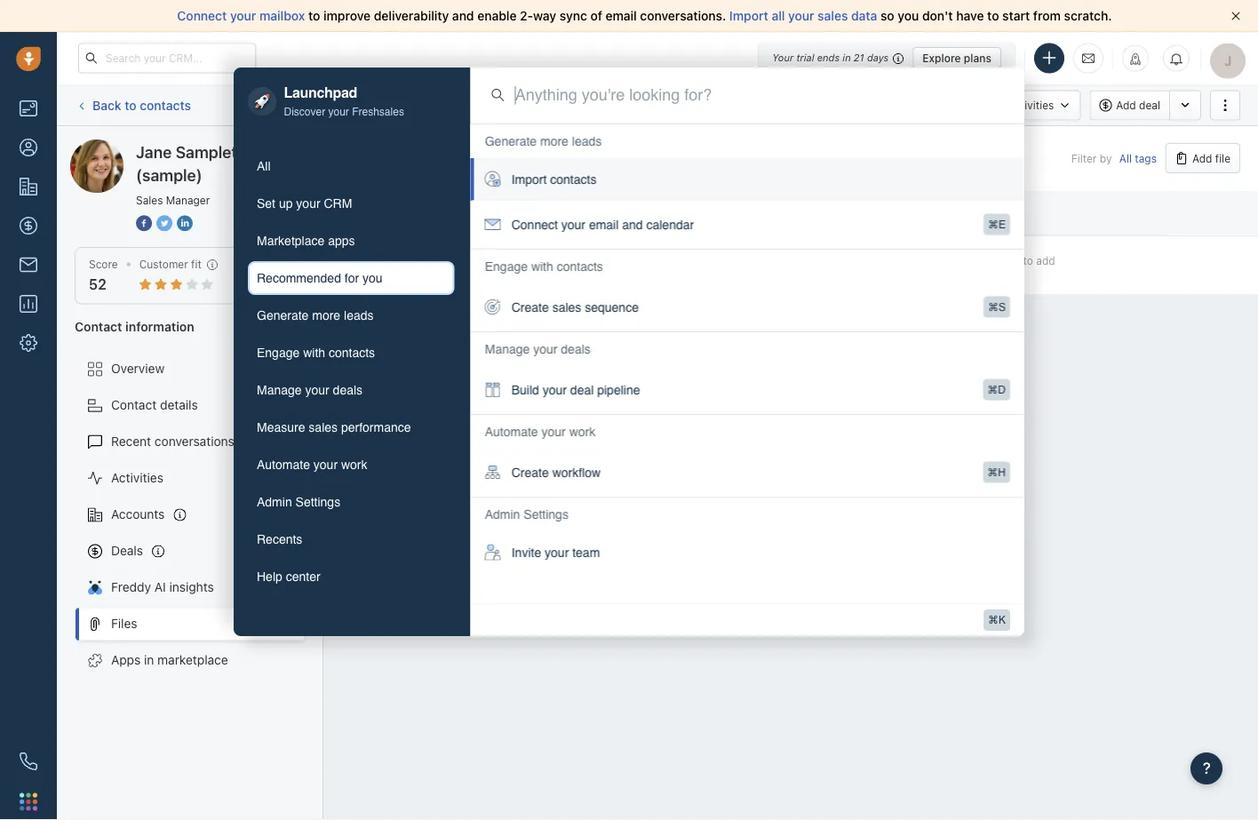 Task type: describe. For each thing, give the bounding box(es) containing it.
generate more leads inside list of options list box
[[485, 134, 602, 148]]

to left add
[[1024, 254, 1034, 267]]

you inside button
[[363, 271, 383, 285]]

your left mailbox
[[230, 8, 256, 23]]

list of options list box
[[471, 123, 1025, 574]]

help center
[[257, 570, 321, 584]]

center
[[286, 570, 321, 584]]

sales for sales manager
[[136, 194, 163, 206]]

how
[[382, 257, 405, 270]]

attach
[[421, 257, 454, 270]]

activities
[[1009, 99, 1054, 111]]

days
[[867, 52, 889, 64]]

type
[[737, 209, 761, 219]]

your right build
[[543, 383, 567, 397]]

admin settings inside list of options list box
[[485, 507, 569, 522]]

0 vertical spatial sales
[[818, 8, 848, 23]]

apps
[[111, 653, 141, 668]]

your up create workflow
[[542, 425, 566, 439]]

call button
[[607, 90, 662, 120]]

sales for sales activities
[[979, 99, 1006, 111]]

filter
[[1072, 152, 1097, 164]]

information
[[125, 319, 194, 334]]

size
[[831, 208, 851, 218]]

0 horizontal spatial and
[[452, 8, 474, 23]]

admin inside button
[[257, 495, 292, 509]]

sales for create sales sequence
[[553, 300, 582, 315]]

create workflow
[[512, 466, 601, 480]]

add for add deal
[[1117, 99, 1137, 111]]

automate your work inside automate your work button
[[257, 458, 368, 472]]

conversations.
[[640, 8, 726, 23]]

so
[[881, 8, 895, 23]]

generate more leads inside button
[[257, 309, 374, 323]]

engage inside heading
[[485, 259, 528, 274]]

generate more leads button
[[248, 299, 455, 333]]

0 vertical spatial you
[[898, 8, 919, 23]]

file type
[[715, 209, 761, 219]]

click inside "updates available. click to refresh." link
[[674, 99, 699, 111]]

sales manager
[[136, 194, 210, 206]]

d
[[999, 383, 1006, 396]]

email inside list of options list box
[[589, 218, 619, 232]]

files
[[111, 617, 137, 631]]

apps in marketplace
[[111, 653, 228, 668]]

h
[[999, 466, 1006, 479]]

0 horizontal spatial in
[[144, 653, 154, 668]]

your down import contacts in the top left of the page
[[562, 218, 586, 232]]

marketplace apps
[[257, 234, 355, 248]]

sequence
[[585, 300, 639, 315]]

and inside list of options list box
[[622, 218, 643, 232]]

add
[[1037, 254, 1056, 267]]

files
[[457, 257, 479, 270]]

⌘ d
[[988, 383, 1006, 396]]

engage with contacts button
[[248, 336, 455, 370]]

admin settings heading
[[485, 506, 569, 523]]

build your deal pipeline
[[512, 383, 640, 397]]

all inside button
[[257, 159, 271, 173]]

⌘ inside press-command-k-to-open-and-close element
[[988, 614, 999, 626]]

launchpad discover your freshsales
[[284, 84, 404, 118]]

email
[[562, 99, 588, 112]]

filter by all tags
[[1072, 152, 1157, 164]]

overview
[[111, 361, 165, 376]]

jane sampleton (sample)
[[136, 142, 256, 184]]

automate your work button
[[248, 448, 455, 482]]

import contacts
[[512, 172, 597, 187]]

linkedin circled image
[[177, 213, 193, 232]]

score 52
[[89, 258, 118, 293]]

⌘ s
[[988, 301, 1006, 313]]

email button
[[535, 90, 598, 120]]

marketplace apps button
[[248, 224, 455, 258]]

recents button
[[248, 523, 455, 557]]

refresh.
[[715, 99, 754, 111]]

work inside heading
[[569, 425, 596, 439]]

accounts
[[111, 507, 165, 522]]

Search your CRM... text field
[[78, 43, 256, 73]]

generate inside list of options list box
[[485, 134, 537, 148]]

freddy ai insights
[[111, 580, 214, 595]]

1 horizontal spatial all
[[1120, 152, 1132, 164]]

mng settings image
[[288, 322, 300, 335]]

up
[[279, 197, 293, 211]]

how to attach files to contacts?
[[382, 257, 545, 270]]

trial
[[797, 52, 815, 64]]

name
[[341, 209, 369, 219]]

manage your deals button
[[248, 373, 455, 407]]

more inside list of options list box
[[540, 134, 569, 148]]

freshworks switcher image
[[20, 793, 37, 811]]

of
[[591, 8, 603, 23]]

admin settings inside button
[[257, 495, 341, 509]]

52
[[89, 276, 106, 293]]

updates available. click to refresh. link
[[553, 88, 763, 121]]

recommended
[[257, 271, 341, 285]]

add for add file
[[1193, 152, 1213, 164]]

twitter circled image
[[156, 213, 172, 232]]

by
[[1100, 152, 1112, 164]]

manage your deals heading
[[485, 340, 591, 358]]

marketplace
[[257, 234, 325, 248]]

connect your mailbox to improve deliverability and enable 2-way sync of email conversations. import all your sales data so you don't have to start from scratch.
[[177, 8, 1113, 23]]

phone element
[[11, 744, 46, 780]]

call link
[[607, 90, 662, 120]]

add deal
[[1117, 99, 1161, 111]]

click to add
[[996, 254, 1056, 267]]

deals inside heading
[[561, 342, 591, 356]]

tab list containing all
[[248, 149, 455, 594]]

jane
[[136, 142, 172, 161]]

connect your email and calendar
[[512, 218, 694, 232]]

score
[[89, 258, 118, 271]]

21
[[854, 52, 865, 64]]

with inside heading
[[531, 259, 554, 274]]

generate inside button
[[257, 309, 309, 323]]

0 vertical spatial email
[[606, 8, 637, 23]]

your down measure sales performance
[[314, 458, 338, 472]]

for
[[345, 271, 359, 285]]

enable
[[478, 8, 517, 23]]

⌘ e
[[988, 218, 1006, 231]]

settings inside heading
[[524, 507, 569, 522]]

details
[[160, 398, 198, 413]]

tags
[[996, 208, 1021, 218]]

more inside button
[[312, 309, 341, 323]]

recents
[[257, 533, 303, 547]]

email image
[[1083, 51, 1095, 66]]

deliverability
[[374, 8, 449, 23]]

all button
[[248, 149, 455, 183]]



Task type: locate. For each thing, give the bounding box(es) containing it.
customer fit
[[139, 258, 202, 271]]

deals down engage with contacts "button" at the top of page
[[333, 383, 363, 397]]

1 vertical spatial automate
[[257, 458, 310, 472]]

1 vertical spatial sales
[[553, 300, 582, 315]]

0 vertical spatial automate
[[485, 425, 538, 439]]

0 horizontal spatial deal
[[571, 383, 594, 397]]

3 ⌘ from the top
[[988, 383, 999, 396]]

in right apps at the left bottom of the page
[[144, 653, 154, 668]]

1 vertical spatial deals
[[333, 383, 363, 397]]

admin settings up recents
[[257, 495, 341, 509]]

sales left sequence
[[553, 300, 582, 315]]

1 vertical spatial in
[[144, 653, 154, 668]]

0 horizontal spatial all
[[257, 159, 271, 173]]

sampleton
[[176, 142, 256, 161]]

your down launchpad
[[328, 106, 349, 118]]

ends
[[818, 52, 840, 64]]

1 vertical spatial import
[[512, 172, 547, 187]]

contact for contact details
[[111, 398, 157, 413]]

5 ⌘ from the top
[[988, 614, 999, 626]]

0 vertical spatial sales
[[979, 99, 1006, 111]]

generate more leads heading
[[485, 132, 602, 150], [485, 132, 602, 150]]

engage with contacts heading
[[485, 258, 603, 275]]

automate your work inside list of options list box
[[485, 425, 596, 439]]

0 horizontal spatial connect
[[177, 8, 227, 23]]

0 vertical spatial contact
[[75, 319, 122, 334]]

automate your work down measure sales performance
[[257, 458, 368, 472]]

deal left pipeline
[[571, 383, 594, 397]]

1 horizontal spatial engage with contacts
[[485, 259, 603, 274]]

your right the all
[[789, 8, 815, 23]]

1 horizontal spatial click
[[996, 254, 1021, 267]]

1 horizontal spatial in
[[843, 52, 851, 64]]

1 horizontal spatial automate
[[485, 425, 538, 439]]

1 horizontal spatial manage your deals
[[485, 342, 591, 356]]

your inside launchpad discover your freshsales
[[328, 106, 349, 118]]

engage right files
[[485, 259, 528, 274]]

0 horizontal spatial click
[[674, 99, 699, 111]]

0 vertical spatial add
[[1117, 99, 1137, 111]]

admin up recents
[[257, 495, 292, 509]]

click right available.
[[674, 99, 699, 111]]

tags
[[1135, 152, 1157, 164]]

sales left data
[[818, 8, 848, 23]]

settings inside button
[[296, 495, 341, 509]]

automate your work up create workflow
[[485, 425, 596, 439]]

create up manage your deals heading
[[512, 300, 549, 315]]

email left owner
[[589, 218, 619, 232]]

help center button
[[248, 560, 455, 594]]

connect up search your crm... text field on the left top
[[177, 8, 227, 23]]

1 horizontal spatial work
[[569, 425, 596, 439]]

admin inside heading
[[485, 507, 520, 522]]

file left type
[[715, 209, 735, 219]]

in left 21
[[843, 52, 851, 64]]

phone image
[[20, 753, 37, 771]]

1 vertical spatial engage with contacts
[[257, 346, 375, 360]]

email
[[606, 8, 637, 23], [589, 218, 619, 232]]

1 create from the top
[[512, 300, 549, 315]]

recent
[[111, 434, 151, 449]]

engage with contacts up create sales sequence
[[485, 259, 603, 274]]

0 horizontal spatial admin settings
[[257, 495, 341, 509]]

owner
[[622, 209, 657, 219]]

0 vertical spatial and
[[452, 8, 474, 23]]

with inside "button"
[[303, 346, 325, 360]]

import left the all
[[730, 8, 769, 23]]

manage up build
[[485, 342, 530, 356]]

contacts?
[[495, 257, 545, 270]]

1 horizontal spatial and
[[622, 218, 643, 232]]

your up build
[[534, 342, 558, 356]]

0 horizontal spatial manage
[[257, 383, 302, 397]]

e
[[999, 218, 1006, 231]]

engage with contacts inside engage with contacts "button"
[[257, 346, 375, 360]]

add
[[1117, 99, 1137, 111], [1193, 152, 1213, 164]]

admin settings up invite at bottom left
[[485, 507, 569, 522]]

contacts inside heading
[[557, 259, 603, 274]]

⌘ h
[[988, 466, 1006, 479]]

help
[[257, 570, 282, 584]]

sales inside list of options list box
[[553, 300, 582, 315]]

automate
[[485, 425, 538, 439], [257, 458, 310, 472]]

to right how
[[408, 257, 418, 270]]

discover
[[284, 106, 325, 118]]

back to contacts link
[[75, 91, 192, 119]]

0 horizontal spatial settings
[[296, 495, 341, 509]]

0 vertical spatial engage
[[485, 259, 528, 274]]

1 vertical spatial engage
[[257, 346, 300, 360]]

0 vertical spatial manage your deals
[[485, 342, 591, 356]]

0 vertical spatial deal
[[1140, 99, 1161, 111]]

⌘ k
[[988, 614, 1006, 626]]

to right back
[[125, 98, 137, 112]]

apps
[[328, 234, 355, 248]]

1 horizontal spatial deal
[[1140, 99, 1161, 111]]

⌘ for email
[[988, 218, 999, 231]]

freshsales
[[352, 106, 404, 118]]

2 vertical spatial sales
[[309, 421, 338, 435]]

explore plans link
[[913, 47, 1002, 68]]

and left calendar
[[622, 218, 643, 232]]

manage your deals
[[485, 342, 591, 356], [257, 383, 363, 397]]

1 vertical spatial contact
[[111, 398, 157, 413]]

updates
[[579, 99, 621, 111]]

manage your deals inside button
[[257, 383, 363, 397]]

1 vertical spatial email
[[589, 218, 619, 232]]

deal
[[1140, 99, 1161, 111], [571, 383, 594, 397]]

invite your team
[[512, 546, 600, 560]]

connect for connect your email and calendar
[[512, 218, 558, 232]]

leads inside list of options list box
[[572, 134, 602, 148]]

1 horizontal spatial admin
[[485, 507, 520, 522]]

tab list
[[248, 149, 455, 594]]

admin settings button
[[248, 485, 455, 519]]

connect up "contacts?"
[[512, 218, 558, 232]]

(sample)
[[136, 165, 202, 184]]

0 vertical spatial with
[[531, 259, 554, 274]]

automate inside heading
[[485, 425, 538, 439]]

settings
[[296, 495, 341, 509], [524, 507, 569, 522]]

with
[[531, 259, 554, 274], [303, 346, 325, 360]]

1 horizontal spatial deals
[[561, 342, 591, 356]]

automate your work heading
[[485, 423, 596, 441]]

1 horizontal spatial sales
[[979, 99, 1006, 111]]

back
[[92, 98, 121, 112]]

recommended for you button
[[248, 261, 455, 295]]

added on
[[902, 209, 951, 219]]

1 vertical spatial automate your work
[[257, 458, 368, 472]]

settings down automate your work button
[[296, 495, 341, 509]]

email right of
[[606, 8, 637, 23]]

engage down mng settings image
[[257, 346, 300, 360]]

0 vertical spatial connect
[[177, 8, 227, 23]]

contacts inside "button"
[[329, 346, 375, 360]]

improve
[[324, 8, 371, 23]]

0 horizontal spatial import
[[512, 172, 547, 187]]

you right 'so'
[[898, 8, 919, 23]]

performance
[[341, 421, 411, 435]]

sales left 'activities'
[[979, 99, 1006, 111]]

0 horizontal spatial work
[[341, 458, 368, 472]]

marketplace
[[157, 653, 228, 668]]

add deal button
[[1090, 90, 1170, 120]]

work up "workflow"
[[569, 425, 596, 439]]

mailbox
[[260, 8, 305, 23]]

1 horizontal spatial with
[[531, 259, 554, 274]]

pipeline
[[598, 383, 640, 397]]

1 horizontal spatial manage
[[485, 342, 530, 356]]

manage up measure
[[257, 383, 302, 397]]

1 horizontal spatial add
[[1193, 152, 1213, 164]]

your right "up"
[[296, 197, 321, 211]]

calendar
[[647, 218, 694, 232]]

0 vertical spatial engage with contacts
[[485, 259, 603, 274]]

with up create sales sequence
[[531, 259, 554, 274]]

0 horizontal spatial automate
[[257, 458, 310, 472]]

sales activities
[[979, 99, 1054, 111]]

and left the enable
[[452, 8, 474, 23]]

way
[[533, 8, 557, 23]]

⌘ for sequence
[[988, 301, 999, 313]]

file size
[[809, 208, 851, 218]]

from
[[1034, 8, 1061, 23]]

0 horizontal spatial engage with contacts
[[257, 346, 375, 360]]

0 vertical spatial automate your work
[[485, 425, 596, 439]]

import
[[730, 8, 769, 23], [512, 172, 547, 187]]

admin up invite at bottom left
[[485, 507, 520, 522]]

add inside button
[[1193, 152, 1213, 164]]

deals up build your deal pipeline
[[561, 342, 591, 356]]

connect for connect your mailbox to improve deliverability and enable 2-way sync of email conversations. import all your sales data so you don't have to start from scratch.
[[177, 8, 227, 23]]

deals inside button
[[333, 383, 363, 397]]

0 horizontal spatial automate your work
[[257, 458, 368, 472]]

2 horizontal spatial sales
[[818, 8, 848, 23]]

leads
[[572, 134, 602, 148], [572, 134, 602, 148], [344, 309, 374, 323]]

contact details
[[111, 398, 198, 413]]

0 horizontal spatial manage your deals
[[257, 383, 363, 397]]

1 horizontal spatial admin settings
[[485, 507, 569, 522]]

4 ⌘ from the top
[[988, 466, 999, 479]]

recommended for you
[[257, 271, 383, 285]]

2 create from the top
[[512, 466, 549, 480]]

measure
[[257, 421, 305, 435]]

1 vertical spatial click
[[996, 254, 1021, 267]]

0 vertical spatial work
[[569, 425, 596, 439]]

1 vertical spatial sales
[[136, 194, 163, 206]]

create for create workflow
[[512, 466, 549, 480]]

contacts up create sales sequence
[[557, 259, 603, 274]]

click down e
[[996, 254, 1021, 267]]

team
[[573, 546, 600, 560]]

all right by
[[1120, 152, 1132, 164]]

1 vertical spatial manage
[[257, 383, 302, 397]]

to right mailbox
[[308, 8, 320, 23]]

add left file
[[1193, 152, 1213, 164]]

launchpad
[[284, 84, 357, 101]]

explore plans
[[923, 52, 992, 64]]

1 horizontal spatial automate your work
[[485, 425, 596, 439]]

manage inside heading
[[485, 342, 530, 356]]

contact up recent
[[111, 398, 157, 413]]

add inside button
[[1117, 99, 1137, 111]]

0 vertical spatial in
[[843, 52, 851, 64]]

import all your sales data link
[[730, 8, 881, 23]]

1 vertical spatial and
[[622, 218, 643, 232]]

to
[[308, 8, 320, 23], [988, 8, 1000, 23], [125, 98, 137, 112], [702, 99, 712, 111], [1024, 254, 1034, 267], [408, 257, 418, 270], [481, 257, 492, 270]]

to left start
[[988, 8, 1000, 23]]

all up set
[[257, 159, 271, 173]]

connect
[[177, 8, 227, 23], [512, 218, 558, 232]]

1 horizontal spatial engage
[[485, 259, 528, 274]]

2 ⌘ from the top
[[988, 301, 999, 313]]

1 vertical spatial deal
[[571, 383, 594, 397]]

file for file type
[[715, 209, 735, 219]]

engage
[[485, 259, 528, 274], [257, 346, 300, 360]]

deals
[[111, 544, 143, 558]]

all tags link
[[1120, 152, 1157, 164]]

insights
[[169, 580, 214, 595]]

1 horizontal spatial connect
[[512, 218, 558, 232]]

manage your deals up build
[[485, 342, 591, 356]]

1 horizontal spatial you
[[898, 8, 919, 23]]

sales for measure sales performance
[[309, 421, 338, 435]]

import inside list of options list box
[[512, 172, 547, 187]]

manager
[[166, 194, 210, 206]]

add file button
[[1166, 143, 1241, 173]]

1 vertical spatial manage your deals
[[257, 383, 363, 397]]

deal inside list of options list box
[[571, 383, 594, 397]]

close image
[[1232, 12, 1241, 20]]

file for file size
[[809, 208, 828, 218]]

1 horizontal spatial sales
[[553, 300, 582, 315]]

0 vertical spatial manage
[[485, 342, 530, 356]]

engage with contacts down mng settings image
[[257, 346, 375, 360]]

manage inside button
[[257, 383, 302, 397]]

1 horizontal spatial file
[[809, 208, 828, 218]]

start
[[1003, 8, 1030, 23]]

fit
[[191, 258, 202, 271]]

0 vertical spatial import
[[730, 8, 769, 23]]

sales up facebook circled "image"
[[136, 194, 163, 206]]

facebook circled image
[[136, 213, 152, 232]]

call
[[634, 99, 653, 112]]

leads inside button
[[344, 309, 374, 323]]

⌘ for deal
[[988, 383, 999, 396]]

how to attach files to contacts? link
[[382, 256, 545, 275]]

0 horizontal spatial you
[[363, 271, 383, 285]]

0 horizontal spatial deals
[[333, 383, 363, 397]]

0 vertical spatial create
[[512, 300, 549, 315]]

press-command-k-to-open-and-close element
[[984, 610, 1011, 631]]

1 ⌘ from the top
[[988, 218, 999, 231]]

1 horizontal spatial settings
[[524, 507, 569, 522]]

your up measure sales performance
[[305, 383, 330, 397]]

in
[[843, 52, 851, 64], [144, 653, 154, 668]]

work up admin settings button
[[341, 458, 368, 472]]

manage your deals inside list of options list box
[[485, 342, 591, 356]]

build
[[512, 383, 539, 397]]

1 vertical spatial add
[[1193, 152, 1213, 164]]

contacts down generate more leads button
[[329, 346, 375, 360]]

your left team
[[545, 546, 569, 560]]

2 file from the left
[[715, 209, 735, 219]]

you right for
[[363, 271, 383, 285]]

import down email button on the left of page
[[512, 172, 547, 187]]

to left refresh.
[[702, 99, 712, 111]]

1 vertical spatial connect
[[512, 218, 558, 232]]

manage your deals up measure sales performance
[[257, 383, 363, 397]]

0 horizontal spatial admin
[[257, 495, 292, 509]]

connect inside list of options list box
[[512, 218, 558, 232]]

connect your mailbox link
[[177, 8, 308, 23]]

set up your crm button
[[248, 187, 455, 221]]

contact down the 52 button
[[75, 319, 122, 334]]

contacts up connect your email and calendar
[[550, 172, 597, 187]]

deal up tags
[[1140, 99, 1161, 111]]

Anything you're looking for? field
[[515, 84, 1004, 107]]

1 vertical spatial work
[[341, 458, 368, 472]]

have
[[957, 8, 984, 23]]

1 vertical spatial with
[[303, 346, 325, 360]]

0 horizontal spatial sales
[[136, 194, 163, 206]]

don't
[[923, 8, 953, 23]]

0 horizontal spatial sales
[[309, 421, 338, 435]]

deal inside button
[[1140, 99, 1161, 111]]

automate down measure
[[257, 458, 310, 472]]

add up all tags link
[[1117, 99, 1137, 111]]

1 vertical spatial you
[[363, 271, 383, 285]]

with up manage your deals button
[[303, 346, 325, 360]]

1 vertical spatial create
[[512, 466, 549, 480]]

engage with contacts inside list of options list box
[[485, 259, 603, 274]]

file left "size"
[[809, 208, 828, 218]]

contact for contact information
[[75, 319, 122, 334]]

1 file from the left
[[809, 208, 828, 218]]

sales inside button
[[309, 421, 338, 435]]

to right files
[[481, 257, 492, 270]]

0 horizontal spatial engage
[[257, 346, 300, 360]]

1 horizontal spatial import
[[730, 8, 769, 23]]

0 horizontal spatial add
[[1117, 99, 1137, 111]]

contacts down search your crm... text field on the left top
[[140, 98, 191, 112]]

0 horizontal spatial file
[[715, 209, 735, 219]]

create up admin settings heading at the left bottom of page
[[512, 466, 549, 480]]

create for create sales sequence
[[512, 300, 549, 315]]

engage inside "button"
[[257, 346, 300, 360]]

measure sales performance
[[257, 421, 411, 435]]

contact information
[[75, 319, 194, 334]]

work inside button
[[341, 458, 368, 472]]

0 vertical spatial click
[[674, 99, 699, 111]]

settings up invite your team
[[524, 507, 569, 522]]

0 horizontal spatial with
[[303, 346, 325, 360]]

sales right measure
[[309, 421, 338, 435]]

automate down build
[[485, 425, 538, 439]]

automate inside button
[[257, 458, 310, 472]]

sync
[[560, 8, 587, 23]]

0 vertical spatial deals
[[561, 342, 591, 356]]

your
[[773, 52, 794, 64]]



Task type: vqa. For each thing, say whether or not it's contained in the screenshot.
bottom J icon
no



